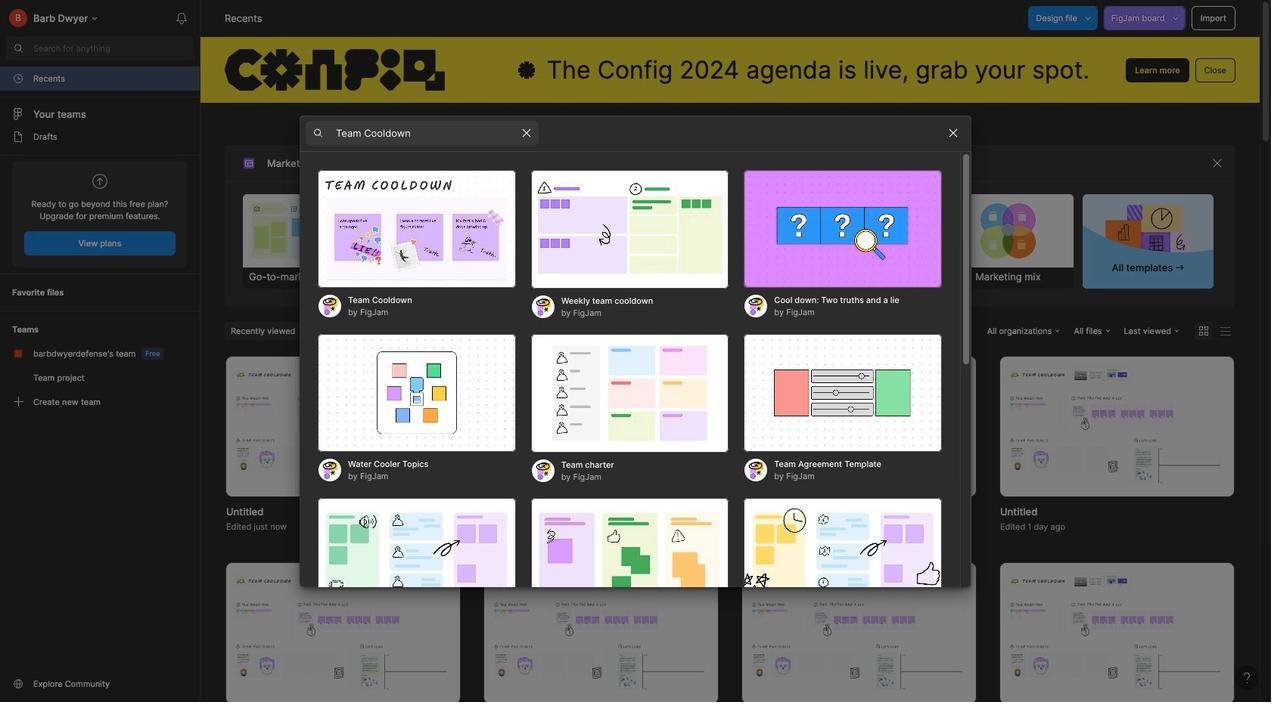 Task type: locate. For each thing, give the bounding box(es) containing it.
Search templates text field
[[336, 124, 514, 142]]

thumbnail image
[[226, 357, 460, 497], [484, 357, 718, 497], [742, 357, 976, 497], [1000, 357, 1234, 497], [226, 564, 460, 703], [484, 564, 718, 703], [742, 564, 976, 703], [1000, 564, 1234, 703]]

search 32 image up recent 16 icon
[[6, 36, 30, 61]]

1 vertical spatial search 32 image
[[586, 151, 610, 176]]

1 horizontal spatial search 32 image
[[586, 151, 610, 176]]

community 16 image
[[12, 679, 24, 691]]

cool down: two truths and a lie image
[[744, 170, 942, 289]]

grid
[[202, 357, 1258, 703]]

marketing funnel image
[[383, 194, 513, 268]]

team cooldown image
[[318, 170, 516, 289]]

search 32 image up competitor analysis image
[[586, 151, 610, 176]]

dialog
[[300, 115, 971, 703]]

Search for anything text field
[[33, 42, 194, 54]]

search 32 image
[[6, 36, 30, 61], [586, 151, 610, 176]]

go-to-market (gtm) strategy image
[[243, 194, 373, 268]]

0 vertical spatial search 32 image
[[6, 36, 30, 61]]

team weekly image
[[318, 498, 516, 617]]

0 horizontal spatial search 32 image
[[6, 36, 30, 61]]



Task type: vqa. For each thing, say whether or not it's contained in the screenshot.
View Comments image
no



Task type: describe. For each thing, give the bounding box(es) containing it.
competitor analysis image
[[523, 194, 653, 268]]

marketing mix image
[[943, 194, 1073, 268]]

creative brief template image
[[795, 194, 941, 268]]

team agreement template image
[[744, 334, 942, 453]]

weekly team cooldown image
[[531, 170, 729, 289]]

page 16 image
[[12, 131, 24, 143]]

team charter image
[[531, 334, 729, 453]]

social media planner image
[[663, 194, 793, 268]]

water cooler topics image
[[318, 334, 516, 453]]

bell 32 image
[[169, 6, 194, 30]]

recent 16 image
[[12, 73, 24, 85]]

see all all templates image
[[1106, 204, 1191, 260]]

team meeting agenda image
[[744, 498, 942, 617]]

team stand up image
[[531, 498, 729, 617]]



